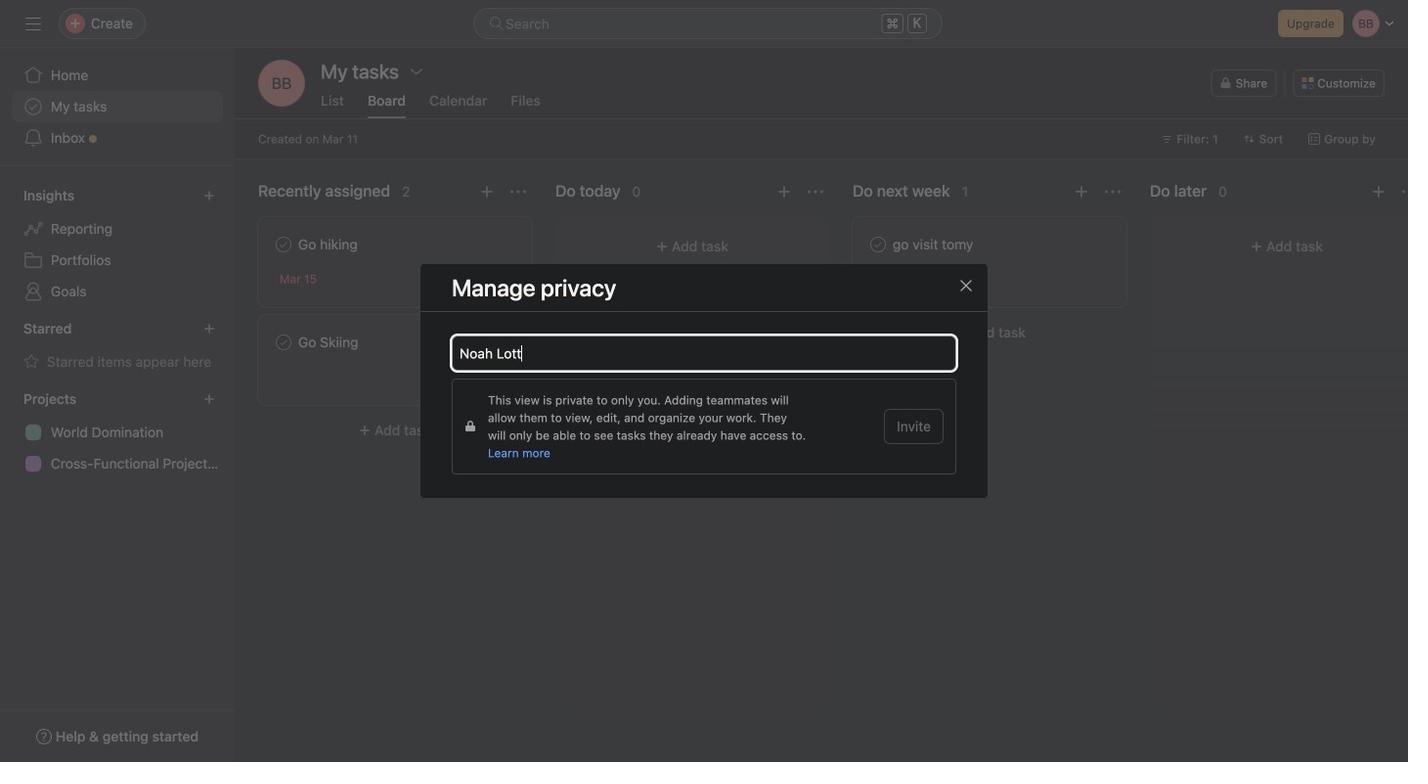 Task type: locate. For each thing, give the bounding box(es) containing it.
2 mark complete image from the top
[[272, 331, 295, 354]]

add task image
[[479, 184, 495, 200], [777, 184, 792, 200], [1074, 184, 1090, 200]]

mark complete image
[[867, 233, 890, 256]]

1 vertical spatial mark complete image
[[272, 331, 295, 354]]

0 horizontal spatial add task image
[[479, 184, 495, 200]]

0 vertical spatial mark complete image
[[272, 233, 295, 256]]

mark complete image
[[272, 233, 295, 256], [272, 331, 295, 354]]

Mark complete checkbox
[[272, 233, 295, 256], [867, 233, 890, 256], [272, 331, 295, 354]]

1 horizontal spatial add task image
[[777, 184, 792, 200]]

hide sidebar image
[[25, 16, 41, 31]]

global element
[[0, 48, 235, 165]]

Add teammates by adding their name or email... text field
[[460, 341, 946, 365]]

add task image for mark complete image
[[1074, 184, 1090, 200]]

3 add task image from the left
[[1074, 184, 1090, 200]]

2 horizontal spatial add task image
[[1074, 184, 1090, 200]]

1 add task image from the left
[[479, 184, 495, 200]]



Task type: vqa. For each thing, say whether or not it's contained in the screenshot.
Mark complete image for second Add task icon from the right
yes



Task type: describe. For each thing, give the bounding box(es) containing it.
add task image
[[1372, 184, 1387, 200]]

insights element
[[0, 178, 235, 311]]

starred element
[[0, 311, 235, 382]]

1 mark complete image from the top
[[272, 233, 295, 256]]

view profile settings image
[[258, 60, 305, 107]]

close image
[[959, 278, 974, 293]]

add task image for first mark complete icon from the top
[[479, 184, 495, 200]]

2 add task image from the left
[[777, 184, 792, 200]]

projects element
[[0, 382, 235, 483]]



